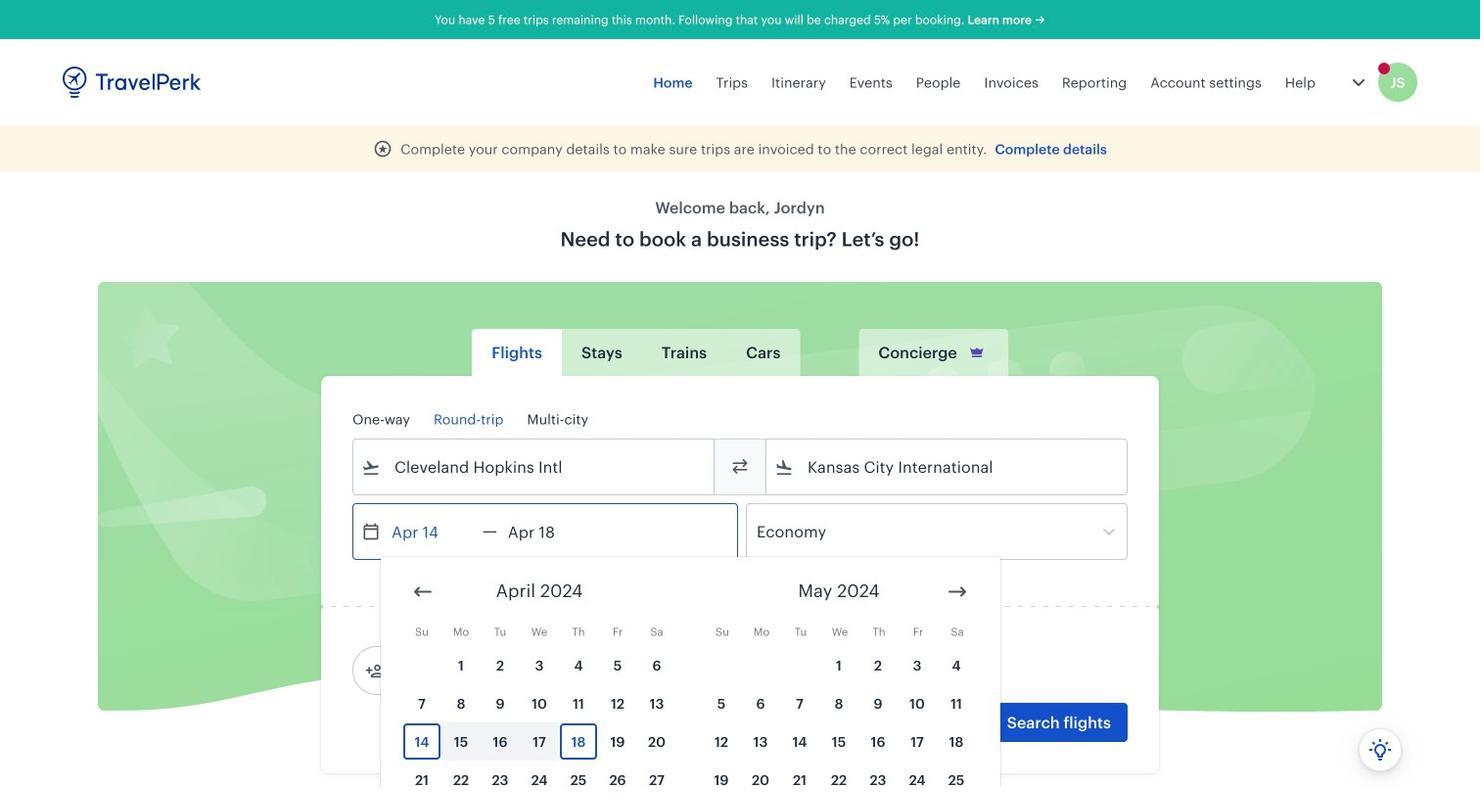Task type: locate. For each thing, give the bounding box(es) containing it.
move backward to switch to the previous month. image
[[411, 580, 435, 604]]

Add first traveler search field
[[385, 655, 588, 686]]

calendar application
[[381, 557, 1481, 787]]

Return text field
[[497, 504, 599, 559]]

To search field
[[794, 451, 1102, 483]]



Task type: describe. For each thing, give the bounding box(es) containing it.
From search field
[[381, 451, 688, 483]]

Depart text field
[[381, 504, 483, 559]]

move forward to switch to the next month. image
[[946, 580, 969, 604]]



